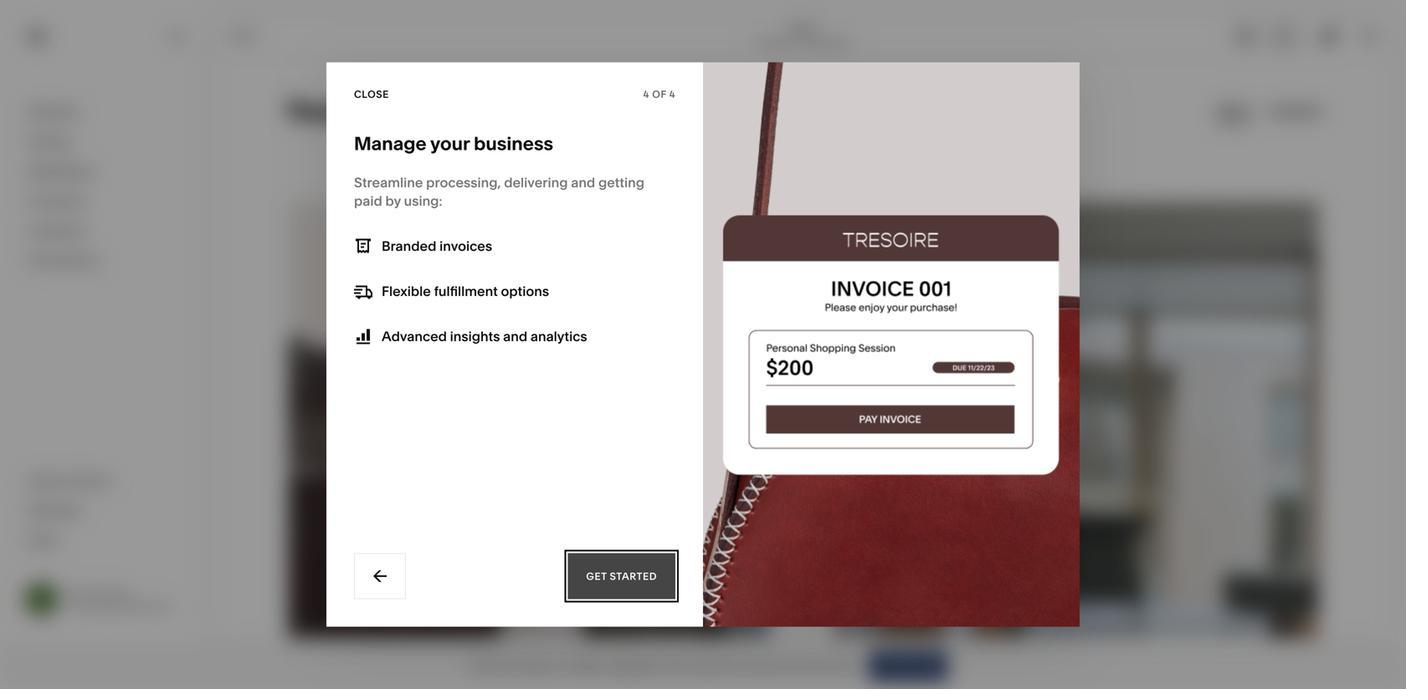 Task type: locate. For each thing, give the bounding box(es) containing it.
and left getting
[[571, 175, 596, 191]]

0 vertical spatial of
[[653, 88, 667, 100]]

manage your business
[[354, 132, 554, 155]]

contacts link
[[28, 192, 186, 212]]

your up processing,
[[430, 132, 470, 155]]

1 vertical spatial and
[[503, 329, 528, 345]]

library
[[67, 473, 112, 489]]

tab list
[[1227, 23, 1304, 50]]

1 horizontal spatial of
[[793, 660, 804, 674]]

flexible
[[382, 283, 431, 300]]

1 horizontal spatial your
[[807, 660, 831, 674]]

1 vertical spatial your
[[807, 660, 831, 674]]

your left 'site.'
[[807, 660, 831, 674]]

marketing
[[28, 163, 93, 180]]

your
[[468, 660, 493, 674]]

upgrade
[[608, 660, 657, 674]]

4
[[644, 88, 650, 100], [670, 88, 676, 100]]

paid
[[354, 193, 382, 209]]

your
[[430, 132, 470, 155], [807, 660, 831, 674]]

and inside streamline processing, delivering and getting paid by using:
[[571, 175, 596, 191]]

0 vertical spatial your
[[430, 132, 470, 155]]

edit button
[[222, 21, 268, 52]]

the
[[721, 660, 739, 674]]

and
[[571, 175, 596, 191], [503, 329, 528, 345]]

get started button
[[568, 554, 676, 600]]

gary orlando orlandogary85@gmail.com
[[67, 587, 194, 613]]

help
[[28, 533, 57, 549]]

selling link
[[28, 133, 186, 152]]

close button
[[354, 80, 389, 110]]

of
[[653, 88, 667, 100], [793, 660, 804, 674]]

scheduling
[[28, 252, 100, 269]]

scheduling link
[[28, 252, 186, 271]]

settings
[[28, 503, 80, 519]]

0 vertical spatial and
[[571, 175, 596, 191]]

1 4 from the left
[[644, 88, 650, 100]]

website link
[[28, 103, 186, 123]]

4 of 4
[[644, 88, 676, 100]]

asset library
[[28, 473, 112, 489]]

selling
[[28, 134, 71, 150]]

business
[[474, 132, 554, 155]]

branded
[[382, 238, 437, 255]]

·
[[799, 37, 802, 49]]

site.
[[834, 660, 856, 674]]

invoices
[[440, 238, 492, 255]]

marketing link
[[28, 162, 186, 182]]

0 horizontal spatial 4
[[644, 88, 650, 100]]

help link
[[28, 532, 57, 550]]

get started
[[586, 571, 657, 583]]

get
[[586, 571, 607, 583]]

0 horizontal spatial of
[[653, 88, 667, 100]]

processing,
[[426, 175, 501, 191]]

analytics link
[[28, 222, 186, 242]]

in
[[550, 660, 560, 674]]

website
[[28, 104, 80, 120]]

manage
[[354, 132, 427, 155]]

contacts
[[28, 193, 85, 209]]

orlando
[[92, 587, 131, 599]]

trial
[[496, 660, 517, 674]]

1 horizontal spatial and
[[571, 175, 596, 191]]

1 horizontal spatial 4
[[670, 88, 676, 100]]

get
[[700, 660, 718, 674]]

and right insights
[[503, 329, 528, 345]]



Task type: describe. For each thing, give the bounding box(es) containing it.
fulfillment
[[434, 283, 498, 300]]

getting
[[599, 175, 645, 191]]

streamline processing, delivering and getting paid by using:
[[354, 175, 645, 209]]

ends
[[519, 660, 547, 674]]

insights
[[450, 329, 500, 345]]

asset
[[28, 473, 64, 489]]

advanced
[[382, 329, 447, 345]]

options
[[501, 283, 549, 300]]

work portfolio · published
[[756, 23, 852, 49]]

published
[[804, 37, 852, 49]]

2 4 from the left
[[670, 88, 676, 100]]

out
[[772, 660, 790, 674]]

using:
[[404, 193, 442, 209]]

advanced insights and analytics
[[382, 329, 587, 345]]

days.
[[576, 660, 605, 674]]

analytics
[[28, 223, 86, 239]]

1 vertical spatial of
[[793, 660, 804, 674]]

most
[[742, 660, 770, 674]]

flexible fulfillment options
[[382, 283, 549, 300]]

orlandogary85@gmail.com
[[67, 601, 194, 613]]

started
[[610, 571, 657, 583]]

portfolio
[[756, 37, 797, 49]]

asset library link
[[28, 472, 186, 492]]

delivering
[[504, 175, 568, 191]]

branded invoices
[[382, 238, 492, 255]]

0 horizontal spatial and
[[503, 329, 528, 345]]

settings link
[[28, 502, 186, 522]]

your trial ends in 14 days. upgrade now to get the most out of your site.
[[468, 660, 856, 674]]

14
[[562, 660, 574, 674]]

close
[[354, 88, 389, 100]]

streamline
[[354, 175, 423, 191]]

gary
[[67, 587, 89, 599]]

by
[[386, 193, 401, 209]]

analytics
[[531, 329, 587, 345]]

work
[[791, 23, 816, 36]]

now
[[660, 660, 683, 674]]

0 horizontal spatial your
[[430, 132, 470, 155]]

edit
[[233, 30, 257, 42]]

to
[[686, 660, 697, 674]]



Task type: vqa. For each thing, say whether or not it's contained in the screenshot.
out
yes



